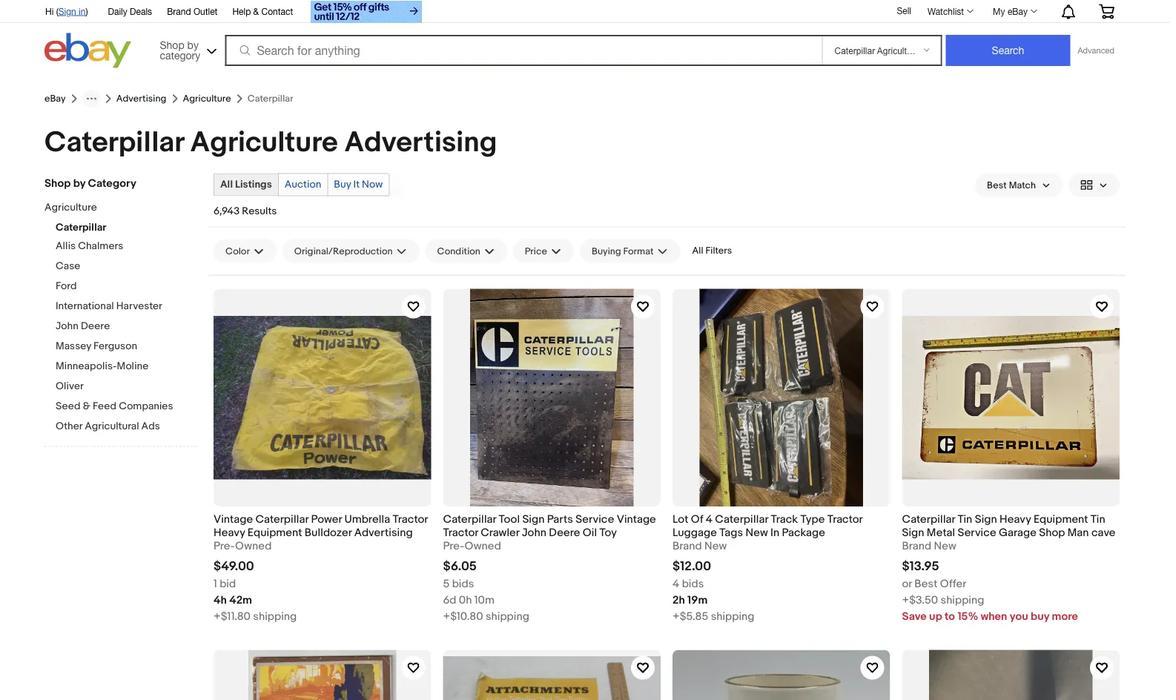Task type: locate. For each thing, give the bounding box(es) containing it.
category
[[88, 177, 136, 190]]

shipping up 15%
[[941, 594, 985, 607]]

caterpillar left power
[[255, 513, 309, 526]]

pre- up $49.00
[[214, 540, 235, 553]]

power
[[311, 513, 342, 526]]

owned down crawler at the left of the page
[[465, 540, 501, 553]]

none submit inside shop by category banner
[[946, 35, 1071, 66]]

ebay link
[[45, 93, 66, 104]]

luggage
[[673, 526, 717, 539]]

agriculture inside agriculture caterpillar allis chalmers case ford international harvester john deere massey ferguson minneapolis-moline oliver seed & feed companies other agricultural ads
[[45, 201, 97, 214]]

1 horizontal spatial by
[[187, 39, 199, 51]]

1 vertical spatial deere
[[549, 526, 580, 539]]

brand left outlet
[[167, 6, 191, 16]]

2 pre- from the left
[[443, 540, 465, 553]]

tractor
[[393, 513, 428, 526], [828, 513, 863, 526], [443, 526, 478, 539]]

track
[[771, 513, 798, 526]]

2 horizontal spatial shop
[[1039, 526, 1066, 539]]

2 horizontal spatial new
[[934, 540, 957, 553]]

0 vertical spatial best
[[987, 179, 1007, 191]]

service inside caterpillar tin sign heavy equipment tin sign metal service garage shop man cave brand new $13.95 or best offer +$3.50 shipping save up to 15% when you buy more
[[958, 526, 997, 539]]

1 vertical spatial by
[[73, 177, 85, 190]]

lot
[[673, 513, 689, 526]]

john for oliver
[[56, 320, 79, 333]]

original/reproduction
[[294, 245, 393, 257]]

pre- up $6.05 at the left of the page
[[443, 540, 465, 553]]

advertising down umbrella
[[354, 526, 413, 539]]

by for category
[[187, 39, 199, 51]]

0 horizontal spatial bids
[[452, 577, 474, 591]]

0 horizontal spatial pre-
[[214, 540, 235, 553]]

brand up $13.95 on the right bottom of page
[[902, 540, 932, 553]]

2h
[[673, 594, 685, 607]]

metal
[[927, 526, 956, 539]]

1 pre- from the left
[[214, 540, 235, 553]]

all
[[220, 178, 233, 191], [692, 245, 704, 257]]

caterpillar inside 'lot of 4  caterpillar track type tractor luggage tags new in package brand new $12.00 4 bids 2h 19m +$5.85 shipping'
[[715, 513, 769, 526]]

john up "massey"
[[56, 320, 79, 333]]

match
[[1009, 179, 1036, 191]]

shop inside caterpillar tin sign heavy equipment tin sign metal service garage shop man cave brand new $13.95 or best offer +$3.50 shipping save up to 15% when you buy more
[[1039, 526, 1066, 539]]

0 horizontal spatial &
[[83, 400, 90, 413]]

crawler
[[481, 526, 520, 539]]

all left filters on the right top of the page
[[692, 245, 704, 257]]

all inside "link"
[[220, 178, 233, 191]]

minneapolis-moline link
[[56, 360, 197, 374]]

0 vertical spatial ebay
[[1008, 6, 1028, 16]]

tractor right type
[[828, 513, 863, 526]]

0 horizontal spatial tin
[[958, 513, 973, 526]]

1 horizontal spatial brand
[[673, 540, 702, 553]]

shipping
[[941, 594, 985, 607], [253, 610, 297, 623], [486, 610, 530, 623], [711, 610, 755, 623]]

all up 6,943
[[220, 178, 233, 191]]

4h
[[214, 594, 227, 607]]

19m
[[688, 594, 708, 607]]

deere inside agriculture caterpillar allis chalmers case ford international harvester john deere massey ferguson minneapolis-moline oliver seed & feed companies other agricultural ads
[[81, 320, 110, 333]]

42m
[[229, 594, 252, 607]]

owned inside "vintage caterpillar power umbrella tractor heavy equipment bulldozer advertising pre-owned $49.00 1 bid 4h 42m +$11.80 shipping"
[[235, 540, 272, 553]]

new down tags
[[705, 540, 727, 553]]

owned up $49.00
[[235, 540, 272, 553]]

bids up 19m
[[682, 577, 704, 591]]

0 vertical spatial john
[[56, 320, 79, 333]]

shop for shop by category
[[160, 39, 184, 51]]

& right help
[[253, 6, 259, 16]]

equipment up $49.00
[[248, 526, 302, 539]]

0 horizontal spatial best
[[915, 577, 938, 591]]

0 vertical spatial &
[[253, 6, 259, 16]]

0 horizontal spatial john
[[56, 320, 79, 333]]

&
[[253, 6, 259, 16], [83, 400, 90, 413]]

caterpillar up allis
[[56, 221, 106, 234]]

agriculture down shop by category
[[45, 201, 97, 214]]

condition button
[[425, 239, 507, 263]]

0 horizontal spatial service
[[576, 513, 614, 526]]

0 vertical spatial advertising
[[116, 93, 166, 104]]

0 vertical spatial 4
[[706, 513, 713, 526]]

bids for $12.00
[[682, 577, 704, 591]]

equipment
[[1034, 513, 1089, 526], [248, 526, 302, 539]]

0 horizontal spatial owned
[[235, 540, 272, 553]]

main content containing $49.00
[[208, 160, 1126, 700]]

& left feed
[[83, 400, 90, 413]]

1 vertical spatial &
[[83, 400, 90, 413]]

all inside button
[[692, 245, 704, 257]]

it
[[353, 178, 360, 191]]

1 tin from the left
[[958, 513, 973, 526]]

service right the metal
[[958, 526, 997, 539]]

bids inside caterpillar tool sign parts service vintage tractor crawler john deere oil toy pre-owned $6.05 5 bids 6d 0h 10m +$10.80 shipping
[[452, 577, 474, 591]]

other agricultural ads link
[[56, 420, 197, 434]]

john
[[56, 320, 79, 333], [522, 526, 547, 539]]

6d
[[443, 594, 457, 607]]

heavy up garage
[[1000, 513, 1032, 526]]

agriculture up listings
[[190, 125, 338, 160]]

deere down parts
[[549, 526, 580, 539]]

by inside shop by category
[[187, 39, 199, 51]]

all filters
[[692, 245, 732, 257]]

deere down international
[[81, 320, 110, 333]]

caterpillar up the metal
[[902, 513, 956, 526]]

deere for $6.05
[[549, 526, 580, 539]]

help & contact
[[232, 6, 293, 16]]

service up oil
[[576, 513, 614, 526]]

new left in
[[746, 526, 768, 539]]

2 bids from the left
[[682, 577, 704, 591]]

john deere link
[[56, 320, 197, 334]]

shop left category
[[45, 177, 71, 190]]

vintage inside "vintage caterpillar power umbrella tractor heavy equipment bulldozer advertising pre-owned $49.00 1 bid 4h 42m +$11.80 shipping"
[[214, 513, 253, 526]]

tractor inside caterpillar tool sign parts service vintage tractor crawler john deere oil toy pre-owned $6.05 5 bids 6d 0h 10m +$10.80 shipping
[[443, 526, 478, 539]]

john inside caterpillar tool sign parts service vintage tractor crawler john deere oil toy pre-owned $6.05 5 bids 6d 0h 10m +$10.80 shipping
[[522, 526, 547, 539]]

best left match
[[987, 179, 1007, 191]]

bids inside 'lot of 4  caterpillar track type tractor luggage tags new in package brand new $12.00 4 bids 2h 19m +$5.85 shipping'
[[682, 577, 704, 591]]

1 horizontal spatial equipment
[[1034, 513, 1089, 526]]

(
[[56, 6, 58, 16]]

1 horizontal spatial heavy
[[1000, 513, 1032, 526]]

tractor inside 'lot of 4  caterpillar track type tractor luggage tags new in package brand new $12.00 4 bids 2h 19m +$5.85 shipping'
[[828, 513, 863, 526]]

0 horizontal spatial shop
[[45, 177, 71, 190]]

advanced link
[[1071, 36, 1122, 65]]

format
[[624, 245, 654, 257]]

caterpillar inside caterpillar tin sign heavy equipment tin sign metal service garage shop man cave brand new $13.95 or best offer +$3.50 shipping save up to 15% when you buy more
[[902, 513, 956, 526]]

caterpillar up tags
[[715, 513, 769, 526]]

1 horizontal spatial deere
[[549, 526, 580, 539]]

advertising up the now
[[345, 125, 497, 160]]

oliver link
[[56, 380, 197, 394]]

buying format button
[[580, 239, 681, 263]]

shop left man at the right
[[1039, 526, 1066, 539]]

best up +$3.50
[[915, 577, 938, 591]]

1 horizontal spatial ebay
[[1008, 6, 1028, 16]]

all listings
[[220, 178, 272, 191]]

6,943
[[214, 205, 240, 217]]

None submit
[[946, 35, 1071, 66]]

0 vertical spatial shop
[[160, 39, 184, 51]]

advertising link
[[116, 93, 166, 104]]

category
[[160, 49, 200, 61]]

oliver
[[56, 380, 84, 393]]

1 horizontal spatial vintage
[[617, 513, 656, 526]]

tractor up $6.05 at the left of the page
[[443, 526, 478, 539]]

2 horizontal spatial tractor
[[828, 513, 863, 526]]

shop inside shop by category
[[160, 39, 184, 51]]

caterpillar tool sign parts service vintage tractor crawler john deere oil toy pre-owned $6.05 5 bids 6d 0h 10m +$10.80 shipping
[[443, 513, 656, 623]]

0 horizontal spatial by
[[73, 177, 85, 190]]

vintage
[[214, 513, 253, 526], [617, 513, 656, 526]]

original/reproduction button
[[283, 239, 420, 263]]

my
[[993, 6, 1006, 16]]

get an extra 15% off image
[[311, 1, 422, 23]]

best
[[987, 179, 1007, 191], [915, 577, 938, 591]]

new down the metal
[[934, 540, 957, 553]]

vintage up $49.00
[[214, 513, 253, 526]]

1 horizontal spatial &
[[253, 6, 259, 16]]

0 horizontal spatial heavy
[[214, 526, 245, 539]]

shipping right the +$5.85
[[711, 610, 755, 623]]

0 horizontal spatial equipment
[[248, 526, 302, 539]]

package
[[782, 526, 826, 539]]

0 horizontal spatial vintage
[[214, 513, 253, 526]]

caterpillar agriculture advertising
[[45, 125, 497, 160]]

deere inside caterpillar tool sign parts service vintage tractor crawler john deere oil toy pre-owned $6.05 5 bids 6d 0h 10m +$10.80 shipping
[[549, 526, 580, 539]]

0 vertical spatial by
[[187, 39, 199, 51]]

4 right of
[[706, 513, 713, 526]]

1 vertical spatial shop
[[45, 177, 71, 190]]

caterpillar inside caterpillar tool sign parts service vintage tractor crawler john deere oil toy pre-owned $6.05 5 bids 6d 0h 10m +$10.80 shipping
[[443, 513, 496, 526]]

agriculture down category
[[183, 93, 231, 104]]

of
[[691, 513, 703, 526]]

sign
[[58, 6, 76, 16], [523, 513, 545, 526], [975, 513, 998, 526], [902, 526, 925, 539]]

advertising inside "vintage caterpillar power umbrella tractor heavy equipment bulldozer advertising pre-owned $49.00 1 bid 4h 42m +$11.80 shipping"
[[354, 526, 413, 539]]

0 horizontal spatial brand
[[167, 6, 191, 16]]

by left category
[[73, 177, 85, 190]]

sign for caterpillar tool sign parts service vintage tractor crawler john deere oil toy pre-owned $6.05 5 bids 6d 0h 10m +$10.80 shipping
[[523, 513, 545, 526]]

+$3.50
[[902, 594, 939, 607]]

1 horizontal spatial bids
[[682, 577, 704, 591]]

1 horizontal spatial tin
[[1091, 513, 1106, 526]]

1 horizontal spatial tractor
[[443, 526, 478, 539]]

heavy up $49.00
[[214, 526, 245, 539]]

brand down luggage
[[673, 540, 702, 553]]

vintage caterpillar power umbrella tractor heavy equipment bulldozer advertising image
[[214, 289, 431, 507]]

all for all listings
[[220, 178, 233, 191]]

heavy inside caterpillar tin sign heavy equipment tin sign metal service garage shop man cave brand new $13.95 or best offer +$3.50 shipping save up to 15% when you buy more
[[1000, 513, 1032, 526]]

0 vertical spatial agriculture link
[[183, 93, 231, 104]]

caterpillar inside "vintage caterpillar power umbrella tractor heavy equipment bulldozer advertising pre-owned $49.00 1 bid 4h 42m +$11.80 shipping"
[[255, 513, 309, 526]]

bids for $6.05
[[452, 577, 474, 591]]

john right crawler at the left of the page
[[522, 526, 547, 539]]

1 vertical spatial all
[[692, 245, 704, 257]]

1 vertical spatial john
[[522, 526, 547, 539]]

main content
[[208, 160, 1126, 700]]

tractor inside "vintage caterpillar power umbrella tractor heavy equipment bulldozer advertising pre-owned $49.00 1 bid 4h 42m +$11.80 shipping"
[[393, 513, 428, 526]]

heavy inside "vintage caterpillar power umbrella tractor heavy equipment bulldozer advertising pre-owned $49.00 1 bid 4h 42m +$11.80 shipping"
[[214, 526, 245, 539]]

0 vertical spatial all
[[220, 178, 233, 191]]

agriculture for agriculture
[[183, 93, 231, 104]]

0 horizontal spatial ebay
[[45, 93, 66, 104]]

0 horizontal spatial deere
[[81, 320, 110, 333]]

0 vertical spatial deere
[[81, 320, 110, 333]]

shop
[[160, 39, 184, 51], [45, 177, 71, 190], [1039, 526, 1066, 539]]

1 horizontal spatial shop
[[160, 39, 184, 51]]

best match
[[987, 179, 1036, 191]]

1 vertical spatial agriculture
[[190, 125, 338, 160]]

buy
[[334, 178, 351, 191]]

brand outlet link
[[167, 4, 218, 20]]

sign inside "account" navigation
[[58, 6, 76, 16]]

shipping down 10m on the bottom
[[486, 610, 530, 623]]

shop by category
[[160, 39, 200, 61]]

1 horizontal spatial owned
[[465, 540, 501, 553]]

1 vertical spatial advertising
[[345, 125, 497, 160]]

sell
[[897, 5, 912, 16]]

2 vertical spatial agriculture
[[45, 201, 97, 214]]

vintage inside caterpillar tool sign parts service vintage tractor crawler john deere oil toy pre-owned $6.05 5 bids 6d 0h 10m +$10.80 shipping
[[617, 513, 656, 526]]

color button
[[214, 239, 277, 263]]

daily deals link
[[108, 4, 152, 20]]

2 vertical spatial advertising
[[354, 526, 413, 539]]

caterpillar up crawler at the left of the page
[[443, 513, 496, 526]]

bids up 0h
[[452, 577, 474, 591]]

moline
[[117, 360, 149, 373]]

1 vertical spatial best
[[915, 577, 938, 591]]

caterpillar tin sign heavy equipment tin sign metal service garage shop man cave image
[[902, 289, 1120, 507]]

tin
[[958, 513, 973, 526], [1091, 513, 1106, 526]]

owned
[[235, 540, 272, 553], [465, 540, 501, 553]]

1 horizontal spatial pre-
[[443, 540, 465, 553]]

caterpillar tool sign parts service vintage tractor crawler john deere oil toy image
[[443, 289, 661, 507]]

buying
[[592, 245, 621, 257]]

1 vertical spatial ebay
[[45, 93, 66, 104]]

in
[[79, 6, 86, 16]]

shop for shop by category
[[45, 177, 71, 190]]

1 horizontal spatial john
[[522, 526, 547, 539]]

$49.00
[[214, 559, 254, 574]]

1 vintage from the left
[[214, 513, 253, 526]]

1 horizontal spatial all
[[692, 245, 704, 257]]

brand inside "account" navigation
[[167, 6, 191, 16]]

0 horizontal spatial all
[[220, 178, 233, 191]]

2 vertical spatial shop
[[1039, 526, 1066, 539]]

tool
[[499, 513, 520, 526]]

2 vintage from the left
[[617, 513, 656, 526]]

all filters button
[[687, 239, 738, 263]]

vintage up the toy
[[617, 513, 656, 526]]

1 owned from the left
[[235, 540, 272, 553]]

2 owned from the left
[[465, 540, 501, 553]]

bids
[[452, 577, 474, 591], [682, 577, 704, 591]]

2 horizontal spatial brand
[[902, 540, 932, 553]]

oil
[[583, 526, 597, 539]]

by down the brand outlet link
[[187, 39, 199, 51]]

1 horizontal spatial best
[[987, 179, 1007, 191]]

1 vertical spatial agriculture link
[[45, 201, 185, 215]]

owned inside caterpillar tool sign parts service vintage tractor crawler john deere oil toy pre-owned $6.05 5 bids 6d 0h 10m +$10.80 shipping
[[465, 540, 501, 553]]

lot of 4  caterpillar track type tractor luggage tags new in package image
[[673, 289, 891, 507]]

1 bids from the left
[[452, 577, 474, 591]]

caterpillar tin sign heavy equipment tin sign metal service garage shop man cave link
[[902, 513, 1120, 540]]

shop down the brand outlet link
[[160, 39, 184, 51]]

4 up 2h
[[673, 577, 680, 591]]

1
[[214, 577, 217, 591]]

case link
[[56, 260, 197, 274]]

0 horizontal spatial tractor
[[393, 513, 428, 526]]

advertising down category
[[116, 93, 166, 104]]

+$10.80
[[443, 610, 483, 623]]

john inside agriculture caterpillar allis chalmers case ford international harvester john deere massey ferguson minneapolis-moline oliver seed & feed companies other agricultural ads
[[56, 320, 79, 333]]

brand inside caterpillar tin sign heavy equipment tin sign metal service garage shop man cave brand new $13.95 or best offer +$3.50 shipping save up to 15% when you buy more
[[902, 540, 932, 553]]

outlet
[[194, 6, 218, 16]]

sign inside caterpillar tool sign parts service vintage tractor crawler john deere oil toy pre-owned $6.05 5 bids 6d 0h 10m +$10.80 shipping
[[523, 513, 545, 526]]

when
[[981, 610, 1008, 623]]

international
[[56, 300, 114, 313]]

ebay
[[1008, 6, 1028, 16], [45, 93, 66, 104]]

your shopping cart image
[[1099, 4, 1116, 19]]

shipping right +$11.80
[[253, 610, 297, 623]]

tractor right umbrella
[[393, 513, 428, 526]]

results
[[242, 205, 277, 217]]

shop by category banner
[[37, 0, 1126, 72]]

0 vertical spatial agriculture
[[183, 93, 231, 104]]

0 horizontal spatial 4
[[673, 577, 680, 591]]

advertising
[[116, 93, 166, 104], [345, 125, 497, 160], [354, 526, 413, 539]]

0 horizontal spatial new
[[705, 540, 727, 553]]

1 horizontal spatial service
[[958, 526, 997, 539]]

equipment up man at the right
[[1034, 513, 1089, 526]]

umbrella
[[345, 513, 390, 526]]



Task type: describe. For each thing, give the bounding box(es) containing it.
& inside agriculture caterpillar allis chalmers case ford international harvester john deere massey ferguson minneapolis-moline oliver seed & feed companies other agricultural ads
[[83, 400, 90, 413]]

buy
[[1031, 610, 1050, 623]]

sign in link
[[58, 6, 86, 16]]

tractor for $6.05
[[443, 526, 478, 539]]

watchlist link
[[920, 2, 981, 20]]

shipping inside 'lot of 4  caterpillar track type tractor luggage tags new in package brand new $12.00 4 bids 2h 19m +$5.85 shipping'
[[711, 610, 755, 623]]

view: gallery view image
[[1081, 177, 1108, 193]]

buying format
[[592, 245, 654, 257]]

vintage caterpillar power umbrella tractor heavy equipment bulldozer advertising link
[[214, 513, 431, 540]]

condition
[[437, 245, 481, 257]]

price button
[[513, 239, 574, 263]]

best match button
[[976, 173, 1063, 197]]

sign for hi ( sign in )
[[58, 6, 76, 16]]

1 horizontal spatial new
[[746, 526, 768, 539]]

my ebay link
[[985, 2, 1044, 20]]

agricultural
[[85, 420, 139, 433]]

new inside caterpillar tin sign heavy equipment tin sign metal service garage shop man cave brand new $13.95 or best offer +$3.50 shipping save up to 15% when you buy more
[[934, 540, 957, 553]]

sell link
[[890, 5, 918, 16]]

10m
[[475, 594, 495, 607]]

buy it now
[[334, 178, 383, 191]]

pre- inside "vintage caterpillar power umbrella tractor heavy equipment bulldozer advertising pre-owned $49.00 1 bid 4h 42m +$11.80 shipping"
[[214, 540, 235, 553]]

shipping inside caterpillar tool sign parts service vintage tractor crawler john deere oil toy pre-owned $6.05 5 bids 6d 0h 10m +$10.80 shipping
[[486, 610, 530, 623]]

lot of 4  caterpillar track type tractor luggage tags new in package brand new $12.00 4 bids 2h 19m +$5.85 shipping
[[673, 513, 863, 623]]

color
[[226, 245, 250, 257]]

$13.95
[[902, 559, 940, 574]]

shop by category
[[45, 177, 136, 190]]

or
[[902, 577, 912, 591]]

shipping inside "vintage caterpillar power umbrella tractor heavy equipment bulldozer advertising pre-owned $49.00 1 bid 4h 42m +$11.80 shipping"
[[253, 610, 297, 623]]

allis
[[56, 240, 76, 253]]

shop by category button
[[153, 33, 220, 65]]

bulldozer
[[305, 526, 352, 539]]

filters
[[706, 245, 732, 257]]

5
[[443, 577, 450, 591]]

1 vertical spatial 4
[[673, 577, 680, 591]]

massey ferguson link
[[56, 340, 197, 354]]

companies
[[119, 400, 173, 413]]

sign for caterpillar tin sign heavy equipment tin sign metal service garage shop man cave brand new $13.95 or best offer +$3.50 shipping save up to 15% when you buy more
[[975, 513, 998, 526]]

now
[[362, 178, 383, 191]]

equipment inside "vintage caterpillar power umbrella tractor heavy equipment bulldozer advertising pre-owned $49.00 1 bid 4h 42m +$11.80 shipping"
[[248, 526, 302, 539]]

1 horizontal spatial 4
[[706, 513, 713, 526]]

tags
[[720, 526, 743, 539]]

up
[[930, 610, 943, 623]]

hi
[[45, 6, 54, 16]]

seed
[[56, 400, 81, 413]]

allis chalmers link
[[56, 240, 197, 254]]

agriculture caterpillar allis chalmers case ford international harvester john deere massey ferguson minneapolis-moline oliver seed & feed companies other agricultural ads
[[45, 201, 173, 433]]

auction
[[285, 178, 321, 191]]

to
[[945, 610, 955, 623]]

my ebay
[[993, 6, 1028, 16]]

more
[[1052, 610, 1079, 623]]

price
[[525, 245, 547, 257]]

harvester
[[116, 300, 162, 313]]

brand inside 'lot of 4  caterpillar track type tractor luggage tags new in package brand new $12.00 4 bids 2h 19m +$5.85 shipping'
[[673, 540, 702, 553]]

seed & feed companies link
[[56, 400, 197, 414]]

2 tin from the left
[[1091, 513, 1106, 526]]

ads
[[141, 420, 160, 433]]

daily
[[108, 6, 127, 16]]

all listings link
[[214, 174, 278, 195]]

ford
[[56, 280, 77, 293]]

bid
[[220, 577, 236, 591]]

caterpillar inside agriculture caterpillar allis chalmers case ford international harvester john deere massey ferguson minneapolis-moline oliver seed & feed companies other agricultural ads
[[56, 221, 106, 234]]

Search for anything text field
[[227, 36, 819, 65]]

lot of 4  caterpillar track type tractor luggage tags new in package link
[[673, 513, 891, 540]]

15%
[[958, 610, 979, 623]]

watchlist
[[928, 6, 964, 16]]

john for $6.05
[[522, 526, 547, 539]]

ford link
[[56, 280, 197, 294]]

service inside caterpillar tool sign parts service vintage tractor crawler john deere oil toy pre-owned $6.05 5 bids 6d 0h 10m +$10.80 shipping
[[576, 513, 614, 526]]

account navigation
[[37, 0, 1126, 25]]

equipment inside caterpillar tin sign heavy equipment tin sign metal service garage shop man cave brand new $13.95 or best offer +$3.50 shipping save up to 15% when you buy more
[[1034, 513, 1089, 526]]

vintage caterpillar power umbrella tractor heavy equipment bulldozer advertising pre-owned $49.00 1 bid 4h 42m +$11.80 shipping
[[214, 513, 428, 623]]

in
[[771, 526, 780, 539]]

tractor for $12.00
[[828, 513, 863, 526]]

agriculture for agriculture caterpillar allis chalmers case ford international harvester john deere massey ferguson minneapolis-moline oliver seed & feed companies other agricultural ads
[[45, 201, 97, 214]]

minneapolis-
[[56, 360, 117, 373]]

listings
[[235, 178, 272, 191]]

pre- inside caterpillar tool sign parts service vintage tractor crawler john deere oil toy pre-owned $6.05 5 bids 6d 0h 10m +$10.80 shipping
[[443, 540, 465, 553]]

massey
[[56, 340, 91, 353]]

best inside caterpillar tin sign heavy equipment tin sign metal service garage shop man cave brand new $13.95 or best offer +$3.50 shipping save up to 15% when you buy more
[[915, 577, 938, 591]]

garage
[[999, 526, 1037, 539]]

cave
[[1092, 526, 1116, 539]]

toy
[[600, 526, 617, 539]]

)
[[86, 6, 88, 16]]

+$5.85
[[673, 610, 709, 623]]

shipping inside caterpillar tin sign heavy equipment tin sign metal service garage shop man cave brand new $13.95 or best offer +$3.50 shipping save up to 15% when you buy more
[[941, 594, 985, 607]]

brand outlet
[[167, 6, 218, 16]]

offer
[[940, 577, 967, 591]]

best inside best match dropdown button
[[987, 179, 1007, 191]]

by for category
[[73, 177, 85, 190]]

feed
[[93, 400, 116, 413]]

other
[[56, 420, 82, 433]]

all for all filters
[[692, 245, 704, 257]]

deere for oliver
[[81, 320, 110, 333]]

caterpillar up category
[[45, 125, 184, 160]]

6,943 results
[[214, 205, 277, 217]]

contact
[[261, 6, 293, 16]]

chalmers
[[78, 240, 123, 253]]

advanced
[[1078, 46, 1115, 55]]

case
[[56, 260, 80, 273]]

international harvester link
[[56, 300, 197, 314]]

ebay inside "account" navigation
[[1008, 6, 1028, 16]]

& inside "account" navigation
[[253, 6, 259, 16]]

ferguson
[[93, 340, 137, 353]]



Task type: vqa. For each thing, say whether or not it's contained in the screenshot.


